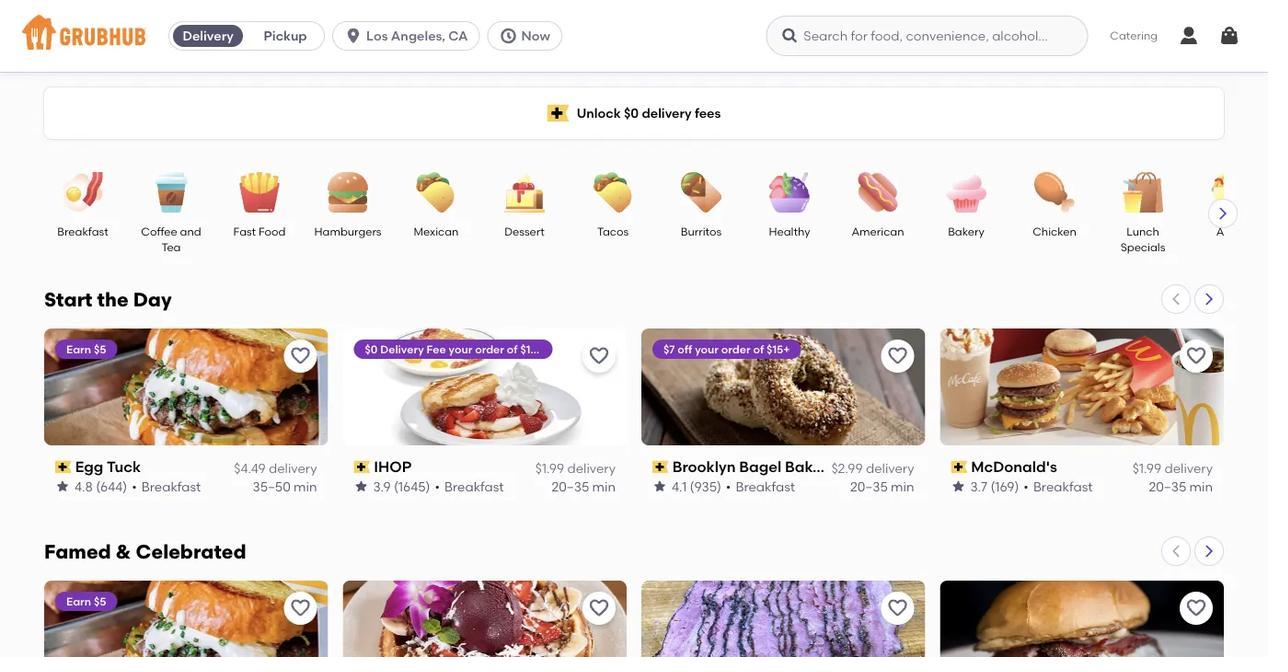 Task type: vqa. For each thing, say whether or not it's contained in the screenshot.
Egg's subscription pass image
yes



Task type: locate. For each thing, give the bounding box(es) containing it.
of
[[507, 343, 518, 356], [754, 343, 765, 356]]

save this restaurant image
[[588, 345, 611, 367], [588, 598, 611, 620], [1186, 598, 1208, 620]]

1 star icon image from the left
[[55, 480, 70, 494]]

1 earn from the top
[[66, 343, 91, 356]]

1 horizontal spatial of
[[754, 343, 765, 356]]

• breakfast down mcdonald's
[[1024, 479, 1093, 495]]

2 vertical spatial caret right icon image
[[1203, 544, 1217, 559]]

3.7 (169)
[[971, 479, 1020, 495]]

1 $5 from the top
[[94, 343, 106, 356]]

breakfast right (1645)
[[445, 479, 504, 495]]

breakfast
[[57, 225, 108, 238], [142, 479, 201, 495], [445, 479, 504, 495], [736, 479, 796, 495], [1034, 479, 1093, 495]]

start the day
[[44, 288, 172, 312]]

now
[[522, 28, 551, 44]]

earn $5 down start
[[66, 343, 106, 356]]

$5 down famed
[[94, 595, 106, 608]]

1 vertical spatial egg tuck logo image
[[44, 581, 328, 657]]

1 horizontal spatial subscription pass image
[[952, 461, 968, 474]]

1 subscription pass image from the left
[[55, 461, 72, 474]]

2 horizontal spatial 20–35 min
[[1150, 479, 1214, 495]]

1 horizontal spatial subscription pass image
[[653, 461, 669, 474]]

0 horizontal spatial $0
[[365, 343, 378, 356]]

breakfast for mcdonald's
[[1034, 479, 1093, 495]]

your right fee
[[449, 343, 473, 356]]

1 $1.99 from the left
[[536, 460, 565, 476]]

1 20–35 from the left
[[552, 479, 590, 495]]

breakfast for ihop
[[445, 479, 504, 495]]

2 20–35 from the left
[[851, 479, 888, 495]]

american image
[[846, 172, 911, 213]]

coffee and tea image
[[139, 172, 204, 213]]

1 horizontal spatial 20–35
[[851, 479, 888, 495]]

• breakfast
[[132, 479, 201, 495], [435, 479, 504, 495], [726, 479, 796, 495], [1024, 479, 1093, 495]]

delivery left fee
[[381, 343, 424, 356]]

asian
[[1217, 225, 1247, 238]]

0 horizontal spatial $1.99
[[536, 460, 565, 476]]

1 • from the left
[[132, 479, 137, 495]]

lunch specials
[[1121, 225, 1166, 254]]

catering button
[[1098, 15, 1171, 57]]

• for egg tuck
[[132, 479, 137, 495]]

1 vertical spatial earn
[[66, 595, 91, 608]]

1 svg image from the left
[[344, 27, 363, 45]]

0 vertical spatial egg tuck logo image
[[44, 329, 328, 446]]

star icon image for egg tuck
[[55, 480, 70, 494]]

los angeles, ca
[[367, 28, 468, 44]]

3 • breakfast from the left
[[726, 479, 796, 495]]

4 star icon image from the left
[[952, 480, 966, 494]]

bakery right the bagel
[[786, 458, 836, 476]]

1 horizontal spatial 20–35 min
[[851, 479, 915, 495]]

tacos
[[598, 225, 629, 238]]

your
[[449, 343, 473, 356], [695, 343, 719, 356]]

of right off
[[754, 343, 765, 356]]

subscription pass image left the ihop
[[354, 461, 370, 474]]

• right (169)
[[1024, 479, 1029, 495]]

subscription pass image left egg
[[55, 461, 72, 474]]

3.9
[[373, 479, 391, 495]]

subscription pass image left brooklyn
[[653, 461, 669, 474]]

subscription pass image left mcdonald's
[[952, 461, 968, 474]]

2 subscription pass image from the left
[[952, 461, 968, 474]]

1 horizontal spatial bakery
[[949, 225, 985, 238]]

delivery inside button
[[183, 28, 234, 44]]

off
[[678, 343, 693, 356]]

0 vertical spatial caret left icon image
[[1169, 292, 1184, 307]]

1 20–35 min from the left
[[552, 479, 616, 495]]

• breakfast for egg tuck
[[132, 479, 201, 495]]

1 earn $5 from the top
[[66, 343, 106, 356]]

3 20–35 from the left
[[1150, 479, 1187, 495]]

earn $5
[[66, 343, 106, 356], [66, 595, 106, 608]]

subscription pass image
[[55, 461, 72, 474], [653, 461, 669, 474]]

egg tuck
[[75, 458, 141, 476]]

burritos image
[[669, 172, 734, 213]]

order right off
[[722, 343, 751, 356]]

0 vertical spatial delivery
[[183, 28, 234, 44]]

and
[[180, 225, 201, 238]]

coffee and tea
[[141, 225, 201, 254]]

• down 'tuck'
[[132, 479, 137, 495]]

main navigation navigation
[[0, 0, 1269, 72]]

• breakfast down the bagel
[[726, 479, 796, 495]]

1 • breakfast from the left
[[132, 479, 201, 495]]

caret left icon image
[[1169, 292, 1184, 307], [1169, 544, 1184, 559]]

fee
[[427, 343, 446, 356]]

0 vertical spatial $0
[[624, 105, 639, 121]]

• right (1645)
[[435, 479, 440, 495]]

ihop
[[374, 458, 412, 476]]

2 $5 from the top
[[94, 595, 106, 608]]

caret left icon image for start the day
[[1169, 292, 1184, 307]]

$4.49
[[234, 460, 266, 476]]

0 horizontal spatial of
[[507, 343, 518, 356]]

bakery down 'bakery' image
[[949, 225, 985, 238]]

(935)
[[690, 479, 722, 495]]

earn down famed
[[66, 595, 91, 608]]

1 horizontal spatial $1.99
[[1133, 460, 1162, 476]]

fees
[[695, 105, 721, 121]]

2 $1.99 from the left
[[1133, 460, 1162, 476]]

2 • from the left
[[435, 479, 440, 495]]

egg
[[75, 458, 103, 476]]

star icon image for brooklyn bagel bakery
[[653, 480, 668, 494]]

2 subscription pass image from the left
[[653, 461, 669, 474]]

2 svg image from the left
[[500, 27, 518, 45]]

0 horizontal spatial $15+
[[521, 343, 544, 356]]

3 • from the left
[[726, 479, 732, 495]]

caret left icon image for famed & celebrated
[[1169, 544, 1184, 559]]

tacos image
[[581, 172, 646, 213]]

3 star icon image from the left
[[653, 480, 668, 494]]

svg image inside los angeles, ca 'button'
[[344, 27, 363, 45]]

earn for 1st egg tuck logo from the bottom of the page
[[66, 595, 91, 608]]

subscription pass image for brooklyn bagel bakery
[[653, 461, 669, 474]]

2 caret left icon image from the top
[[1169, 544, 1184, 559]]

$1.99
[[536, 460, 565, 476], [1133, 460, 1162, 476]]

20–35 min
[[552, 479, 616, 495], [851, 479, 915, 495], [1150, 479, 1214, 495]]

subscription pass image for mcdonald's
[[952, 461, 968, 474]]

svg image
[[344, 27, 363, 45], [500, 27, 518, 45]]

food
[[259, 225, 286, 238]]

2 min from the left
[[593, 479, 616, 495]]

subscription pass image for ihop
[[354, 461, 370, 474]]

caret right icon image for celebrated
[[1203, 544, 1217, 559]]

1 vertical spatial bakery
[[786, 458, 836, 476]]

hamburgers
[[314, 225, 382, 238]]

• breakfast right (1645)
[[435, 479, 504, 495]]

bakery
[[949, 225, 985, 238], [786, 458, 836, 476]]

caret right icon image
[[1216, 206, 1231, 221], [1203, 292, 1217, 307], [1203, 544, 1217, 559]]

save this restaurant image for 1st egg tuck logo from the top of the page
[[290, 345, 312, 367]]

now button
[[488, 21, 570, 51]]

1 vertical spatial earn $5
[[66, 595, 106, 608]]

1 vertical spatial caret right icon image
[[1203, 292, 1217, 307]]

1 min from the left
[[294, 479, 317, 495]]

urth caffe downtown logo image
[[343, 581, 627, 657]]

delivery
[[183, 28, 234, 44], [381, 343, 424, 356]]

delivery
[[642, 105, 692, 121], [269, 460, 317, 476], [568, 460, 616, 476], [866, 460, 915, 476], [1165, 460, 1214, 476]]

1 subscription pass image from the left
[[354, 461, 370, 474]]

0 horizontal spatial 20–35 min
[[552, 479, 616, 495]]

&
[[116, 540, 131, 564]]

1 vertical spatial $5
[[94, 595, 106, 608]]

0 vertical spatial $5
[[94, 343, 106, 356]]

4 • from the left
[[1024, 479, 1029, 495]]

brooklyn bagel bakery
[[673, 458, 836, 476]]

svg image inside now button
[[500, 27, 518, 45]]

$0 left fee
[[365, 343, 378, 356]]

subscription pass image
[[354, 461, 370, 474], [952, 461, 968, 474]]

min for ihop
[[593, 479, 616, 495]]

4 • breakfast from the left
[[1024, 479, 1093, 495]]

2 order from the left
[[722, 343, 751, 356]]

4.1
[[672, 479, 687, 495]]

0 horizontal spatial subscription pass image
[[354, 461, 370, 474]]

bakery image
[[935, 172, 999, 213]]

1 horizontal spatial $0
[[624, 105, 639, 121]]

min
[[294, 479, 317, 495], [593, 479, 616, 495], [891, 479, 915, 495], [1190, 479, 1214, 495]]

earn $5 down famed
[[66, 595, 106, 608]]

1 vertical spatial caret left icon image
[[1169, 544, 1184, 559]]

1 vertical spatial delivery
[[381, 343, 424, 356]]

2 20–35 min from the left
[[851, 479, 915, 495]]

3 min from the left
[[891, 479, 915, 495]]

0 horizontal spatial your
[[449, 343, 473, 356]]

mexican image
[[404, 172, 469, 213]]

• breakfast down 'tuck'
[[132, 479, 201, 495]]

save this restaurant button
[[284, 340, 317, 373], [583, 340, 616, 373], [882, 340, 915, 373], [1181, 340, 1214, 373], [284, 592, 317, 625], [583, 592, 616, 625], [882, 592, 915, 625], [1181, 592, 1214, 625]]

delivery for egg tuck
[[269, 460, 317, 476]]

3 20–35 min from the left
[[1150, 479, 1214, 495]]

(1645)
[[394, 479, 430, 495]]

healthy image
[[758, 172, 822, 213]]

lunch specials image
[[1111, 172, 1176, 213]]

american
[[852, 225, 905, 238]]

egg tuck logo image
[[44, 329, 328, 446], [44, 581, 328, 657]]

$5 down start the day
[[94, 343, 106, 356]]

0 vertical spatial earn $5
[[66, 343, 106, 356]]

save this restaurant image for urth caffe downtown logo
[[588, 598, 611, 620]]

delivery left 'pickup' button
[[183, 28, 234, 44]]

0 vertical spatial bakery
[[949, 225, 985, 238]]

min for mcdonald's
[[1190, 479, 1214, 495]]

1 horizontal spatial order
[[722, 343, 751, 356]]

$1.99 for mcdonald's
[[1133, 460, 1162, 476]]

20–35
[[552, 479, 590, 495], [851, 479, 888, 495], [1150, 479, 1187, 495]]

of right fee
[[507, 343, 518, 356]]

save this restaurant image for 1st egg tuck logo from the bottom of the page
[[290, 598, 312, 620]]

chicken
[[1033, 225, 1077, 238]]

healthy
[[769, 225, 811, 238]]

svg image for los angeles, ca
[[344, 27, 363, 45]]

star icon image left 3.7
[[952, 480, 966, 494]]

35–50 min
[[253, 479, 317, 495]]

1 horizontal spatial svg image
[[500, 27, 518, 45]]

$5
[[94, 343, 106, 356], [94, 595, 106, 608]]

save this restaurant image
[[290, 345, 312, 367], [887, 345, 909, 367], [1186, 345, 1208, 367], [290, 598, 312, 620], [887, 598, 909, 620]]

•
[[132, 479, 137, 495], [435, 479, 440, 495], [726, 479, 732, 495], [1024, 479, 1029, 495]]

0 horizontal spatial subscription pass image
[[55, 461, 72, 474]]

2 horizontal spatial 20–35
[[1150, 479, 1187, 495]]

$0 right unlock
[[624, 105, 639, 121]]

2 earn from the top
[[66, 595, 91, 608]]

• breakfast for brooklyn bagel bakery
[[726, 479, 796, 495]]

your right off
[[695, 343, 719, 356]]

star icon image left '3.9'
[[354, 480, 369, 494]]

los
[[367, 28, 388, 44]]

order
[[475, 343, 505, 356], [722, 343, 751, 356]]

1 $1.99 delivery from the left
[[536, 460, 616, 476]]

breakfast down the bagel
[[736, 479, 796, 495]]

order right fee
[[475, 343, 505, 356]]

• right (935)
[[726, 479, 732, 495]]

star icon image
[[55, 480, 70, 494], [354, 480, 369, 494], [653, 480, 668, 494], [952, 480, 966, 494]]

2 • breakfast from the left
[[435, 479, 504, 495]]

1 caret left icon image from the top
[[1169, 292, 1184, 307]]

$0
[[624, 105, 639, 121], [365, 343, 378, 356]]

celebrated
[[136, 540, 246, 564]]

star icon image left the 4.8
[[55, 480, 70, 494]]

$1.99 delivery
[[536, 460, 616, 476], [1133, 460, 1214, 476]]

1 horizontal spatial $15+
[[767, 343, 791, 356]]

2 star icon image from the left
[[354, 480, 369, 494]]

svg image left now at the top of the page
[[500, 27, 518, 45]]

earn
[[66, 343, 91, 356], [66, 595, 91, 608]]

caret right icon image for day
[[1203, 292, 1217, 307]]

(169)
[[991, 479, 1020, 495]]

20–35 min for brooklyn bagel bakery
[[851, 479, 915, 495]]

1 horizontal spatial your
[[695, 343, 719, 356]]

1 egg tuck logo image from the top
[[44, 329, 328, 446]]

0 horizontal spatial order
[[475, 343, 505, 356]]

0 vertical spatial earn
[[66, 343, 91, 356]]

langer's logo image
[[642, 581, 926, 657]]

breakfast down mcdonald's
[[1034, 479, 1093, 495]]

1 horizontal spatial $1.99 delivery
[[1133, 460, 1214, 476]]

dessert
[[505, 225, 545, 238]]

breakfast for egg tuck
[[142, 479, 201, 495]]

bagel
[[740, 458, 782, 476]]

$0 delivery fee your order of $15+
[[365, 343, 544, 356]]

the
[[97, 288, 129, 312]]

svg image left los
[[344, 27, 363, 45]]

breakfast right (644)
[[142, 479, 201, 495]]

$5 for 1st egg tuck logo from the bottom of the page
[[94, 595, 106, 608]]

$1.99 delivery for ihop
[[536, 460, 616, 476]]

2 earn $5 from the top
[[66, 595, 106, 608]]

dessert image
[[493, 172, 557, 213]]

0 horizontal spatial $1.99 delivery
[[536, 460, 616, 476]]

star icon image for ihop
[[354, 480, 369, 494]]

0 horizontal spatial svg image
[[344, 27, 363, 45]]

$1.99 for ihop
[[536, 460, 565, 476]]

star icon image left 4.1
[[653, 480, 668, 494]]

catering
[[1111, 29, 1158, 42]]

0 horizontal spatial bakery
[[786, 458, 836, 476]]

0 horizontal spatial 20–35
[[552, 479, 590, 495]]

2 horizontal spatial svg image
[[1219, 25, 1241, 47]]

min for brooklyn bagel bakery
[[891, 479, 915, 495]]

$15+
[[521, 343, 544, 356], [767, 343, 791, 356]]

0 horizontal spatial delivery
[[183, 28, 234, 44]]

earn down start
[[66, 343, 91, 356]]

4 min from the left
[[1190, 479, 1214, 495]]

svg image
[[1179, 25, 1201, 47], [1219, 25, 1241, 47], [781, 27, 800, 45]]

2 $1.99 delivery from the left
[[1133, 460, 1214, 476]]



Task type: describe. For each thing, give the bounding box(es) containing it.
4.8 (644)
[[75, 479, 127, 495]]

$2.99 delivery
[[832, 460, 915, 476]]

Search for food, convenience, alcohol... search field
[[766, 16, 1089, 56]]

pickup
[[264, 28, 307, 44]]

mcdonald's logo image
[[941, 329, 1225, 446]]

$7 off your order of $15+
[[664, 343, 791, 356]]

35–50
[[253, 479, 291, 495]]

ca
[[449, 28, 468, 44]]

delivery for brooklyn bagel bakery
[[866, 460, 915, 476]]

earn for 1st egg tuck logo from the top of the page
[[66, 343, 91, 356]]

breakfast for brooklyn bagel bakery
[[736, 479, 796, 495]]

tuck
[[107, 458, 141, 476]]

coffee
[[141, 225, 177, 238]]

$1.99 delivery for mcdonald's
[[1133, 460, 1214, 476]]

grubhub plus flag logo image
[[548, 105, 570, 122]]

lunch
[[1127, 225, 1160, 238]]

3.9 (1645)
[[373, 479, 430, 495]]

20–35 min for ihop
[[552, 479, 616, 495]]

$4.49 delivery
[[234, 460, 317, 476]]

unlock
[[577, 105, 621, 121]]

fast food image
[[227, 172, 292, 213]]

4.8
[[75, 479, 93, 495]]

subscription pass image for egg tuck
[[55, 461, 72, 474]]

1 of from the left
[[507, 343, 518, 356]]

mexican
[[414, 225, 459, 238]]

2 egg tuck logo image from the top
[[44, 581, 328, 657]]

1 horizontal spatial svg image
[[1179, 25, 1201, 47]]

• for brooklyn bagel bakery
[[726, 479, 732, 495]]

0 horizontal spatial svg image
[[781, 27, 800, 45]]

$2.99
[[832, 460, 863, 476]]

min for egg tuck
[[294, 479, 317, 495]]

burritos
[[681, 225, 722, 238]]

breakfast image
[[51, 172, 115, 213]]

delivery button
[[170, 21, 247, 51]]

delivery for ihop
[[568, 460, 616, 476]]

1 $15+ from the left
[[521, 343, 544, 356]]

pickup button
[[247, 21, 324, 51]]

$7
[[664, 343, 675, 356]]

specials
[[1121, 241, 1166, 254]]

earn $5 for 1st egg tuck logo from the bottom of the page
[[66, 595, 106, 608]]

• breakfast for mcdonald's
[[1024, 479, 1093, 495]]

tea
[[162, 241, 181, 254]]

famed & celebrated
[[44, 540, 246, 564]]

los angeles, ca button
[[333, 21, 488, 51]]

• for ihop
[[435, 479, 440, 495]]

1 order from the left
[[475, 343, 505, 356]]

20–35 min for mcdonald's
[[1150, 479, 1214, 495]]

brooklyn
[[673, 458, 736, 476]]

save this restaurant image for wexler's deli logo
[[1186, 598, 1208, 620]]

ihop logo image
[[343, 329, 627, 446]]

4.1 (935)
[[672, 479, 722, 495]]

wexler's deli logo image
[[941, 581, 1225, 657]]

fast
[[234, 225, 256, 238]]

1 horizontal spatial delivery
[[381, 343, 424, 356]]

3.7
[[971, 479, 988, 495]]

chicken image
[[1023, 172, 1088, 213]]

start
[[44, 288, 93, 312]]

0 vertical spatial caret right icon image
[[1216, 206, 1231, 221]]

breakfast down the breakfast image in the top left of the page
[[57, 225, 108, 238]]

2 of from the left
[[754, 343, 765, 356]]

delivery for mcdonald's
[[1165, 460, 1214, 476]]

1 vertical spatial $0
[[365, 343, 378, 356]]

famed
[[44, 540, 111, 564]]

hamburgers image
[[316, 172, 380, 213]]

svg image for now
[[500, 27, 518, 45]]

• breakfast for ihop
[[435, 479, 504, 495]]

2 $15+ from the left
[[767, 343, 791, 356]]

1 your from the left
[[449, 343, 473, 356]]

• for mcdonald's
[[1024, 479, 1029, 495]]

(644)
[[96, 479, 127, 495]]

fast food
[[234, 225, 286, 238]]

day
[[133, 288, 172, 312]]

mcdonald's
[[972, 458, 1058, 476]]

20–35 for ihop
[[552, 479, 590, 495]]

20–35 for brooklyn bagel bakery
[[851, 479, 888, 495]]

20–35 for mcdonald's
[[1150, 479, 1187, 495]]

brooklyn bagel bakery logo image
[[642, 329, 926, 446]]

unlock $0 delivery fees
[[577, 105, 721, 121]]

earn $5 for 1st egg tuck logo from the top of the page
[[66, 343, 106, 356]]

star icon image for mcdonald's
[[952, 480, 966, 494]]

2 your from the left
[[695, 343, 719, 356]]

$5 for 1st egg tuck logo from the top of the page
[[94, 343, 106, 356]]

save this restaurant image for brooklyn bagel bakery logo
[[887, 345, 909, 367]]

angeles,
[[391, 28, 446, 44]]



